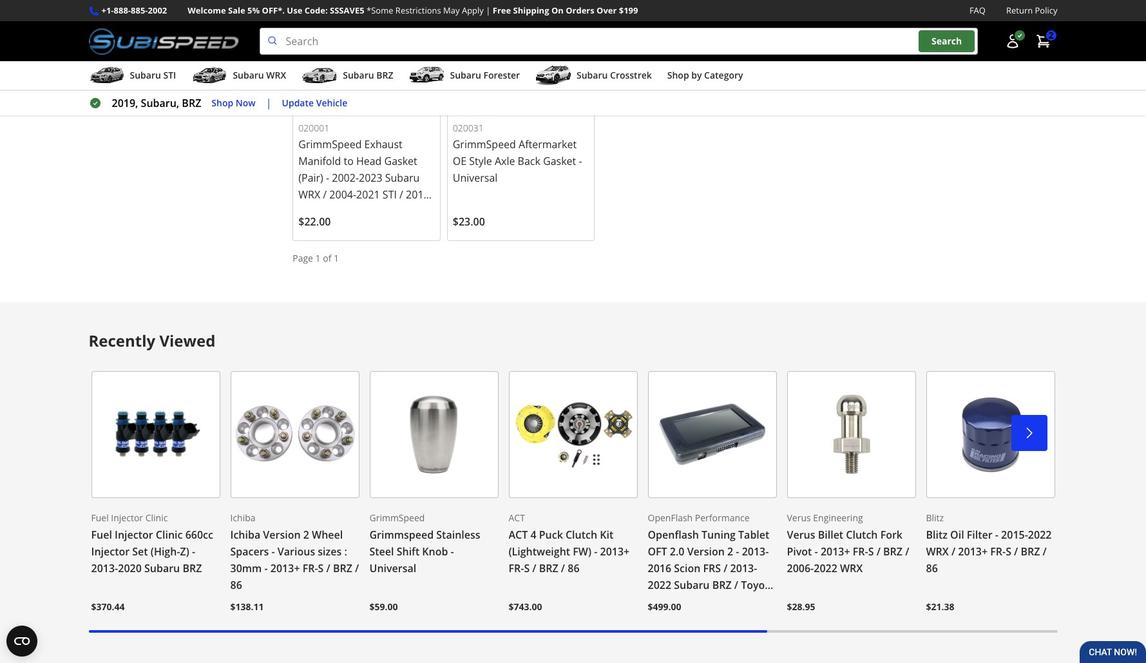 Task type: describe. For each thing, give the bounding box(es) containing it.
reviews
[[148, 28, 184, 40]]

brz inside blitz blitz oil filter - 2015-2022 wrx / 2013+ fr-s / brz / 86
[[1022, 545, 1041, 559]]

update
[[282, 97, 314, 109]]

s inside ichiba ichiba version 2 wheel spacers - various sizes : 30mm - 2013+ fr-s / brz / 86
[[318, 562, 324, 576]]

version inside openflash performance openflash tuning tablet oft 2.0 version 2 - 2013- 2016 scion frs / 2013- 2022 subaru brz / toyota 86
[[688, 545, 725, 559]]

43
[[299, 106, 309, 118]]

sssave5
[[330, 5, 365, 16]]

wheel
[[312, 528, 343, 542]]

universal inside grimmspeed grimmspeed stainless steel shift knob  - universal
[[370, 562, 417, 576]]

brz right subaru,
[[182, 96, 201, 110]]

2022 inside blitz blitz oil filter - 2015-2022 wrx / 2013+ fr-s / brz / 86
[[1029, 528, 1052, 542]]

2 ichiba from the top
[[230, 528, 261, 542]]

shop by category button
[[668, 64, 744, 90]]

apply
[[462, 5, 484, 16]]

fuel injector clinic fuel injector clinic 660cc injector set (high-z) - 2013-2020 subaru brz
[[91, 512, 213, 576]]

45 in stock 020031 grimmspeed aftermarket oe style axle back gasket - universal
[[453, 106, 583, 185]]

frs
[[704, 562, 721, 576]]

#
[[89, 28, 94, 40]]

subaru sti button
[[89, 64, 176, 90]]

86 inside ichiba ichiba version 2 wheel spacers - various sizes : 30mm - 2013+ fr-s / brz / 86
[[230, 579, 242, 593]]

a subaru forester thumbnail image image
[[409, 66, 445, 85]]

fr- inside ichiba ichiba version 2 wheel spacers - various sizes : 30mm - 2013+ fr-s / brz / 86
[[303, 562, 318, 576]]

fr- inside act act 4 puck clutch kit (lightweight fw) - 2013+ fr-s / brz / 86
[[509, 562, 524, 576]]

return
[[1007, 5, 1034, 16]]

orders
[[566, 5, 595, 16]]

subaru left forester
[[450, 69, 481, 81]]

ofpunivoft 13-20 frs, brz, 86 openflash tuning tablet oft 2.0 version 2, image
[[648, 371, 777, 498]]

1 horizontal spatial 1
[[316, 252, 321, 264]]

grimmspeed for style
[[453, 137, 516, 151]]

subaru inside 43 in stock 020001 grimmspeed exhaust manifold to head gasket (pair) - 2002-2023 subaru wrx / 2004-2021 sti / 2013- 2020 brz
[[385, 171, 420, 185]]

return policy link
[[1007, 4, 1058, 17]]

openflash
[[648, 512, 693, 524]]

tablet
[[739, 528, 770, 542]]

grimmspeed aftermarket oe style axle back gasket - universal image
[[453, 0, 589, 105]]

faq link
[[970, 4, 986, 17]]

4
[[531, 528, 537, 542]]

wrx inside verus engineering verus billet clutch fork pivot - 2013+ fr-s / brz / 2006-2022 wrx
[[841, 562, 863, 576]]

1 horizontal spatial of
[[323, 252, 332, 264]]

2 act from the top
[[509, 528, 528, 542]]

2013+ inside act act 4 puck clutch kit (lightweight fw) - 2013+ fr-s / brz / 86
[[601, 545, 630, 559]]

+1-
[[102, 5, 114, 16]]

clutch for 2013+
[[847, 528, 878, 542]]

set
[[132, 545, 148, 559]]

brz inside fuel injector clinic fuel injector clinic 660cc injector set (high-z) - 2013-2020 subaru brz
[[183, 562, 202, 576]]

oil
[[951, 528, 965, 542]]

2013- inside fuel injector clinic fuel injector clinic 660cc injector set (high-z) - 2013-2020 subaru brz
[[91, 562, 118, 576]]

2 inside openflash performance openflash tuning tablet oft 2.0 version 2 - 2013- 2016 scion frs / 2013- 2022 subaru brz / toyota 86
[[728, 545, 734, 559]]

recently viewed
[[89, 330, 216, 351]]

888-
[[114, 5, 131, 16]]

stock for aftermarket
[[477, 106, 502, 118]]

2002-
[[332, 171, 359, 185]]

actsb8-hdg4 act 4 puck clutch kit (lightweight fw) - 2013+ ft86, image
[[509, 371, 638, 498]]

spacers
[[230, 545, 269, 559]]

subaru brz
[[343, 69, 394, 81]]

in for grimmspeed aftermarket oe style axle back gasket - universal
[[466, 106, 475, 118]]

brz inside subaru brz dropdown button
[[377, 69, 394, 81]]

axle
[[495, 154, 515, 168]]

1 verus from the top
[[788, 512, 811, 524]]

grm038006 grimmspeed stainless steel shift knob - universal, image
[[370, 371, 499, 498]]

1 horizontal spatial |
[[486, 5, 491, 16]]

2 vertical spatial injector
[[91, 545, 130, 559]]

toyota
[[742, 579, 776, 593]]

update vehicle button
[[282, 96, 348, 111]]

a subaru crosstrek thumbnail image image
[[536, 66, 572, 85]]

free
[[493, 5, 511, 16]]

manifold
[[299, 154, 341, 168]]

(pair)
[[299, 171, 324, 185]]

subaru inside openflash performance openflash tuning tablet oft 2.0 version 2 - 2013- 2016 scion frs / 2013- 2022 subaru brz / toyota 86
[[675, 579, 710, 593]]

020031
[[453, 122, 484, 134]]

2015-
[[1002, 528, 1029, 542]]

a subaru sti thumbnail image image
[[89, 66, 125, 85]]

search input field
[[260, 28, 978, 55]]

shop now link
[[212, 96, 256, 111]]

welcome
[[188, 5, 226, 16]]

- inside grimmspeed grimmspeed stainless steel shift knob  - universal
[[451, 545, 454, 559]]

subaru wrx button
[[192, 64, 286, 90]]

subaru up vehicle
[[343, 69, 374, 81]]

button image
[[1005, 34, 1021, 49]]

2002
[[148, 5, 167, 16]]

ichiba ichiba version 2 wheel spacers - various sizes : 30mm - 2013+ fr-s / brz / 86
[[230, 512, 359, 593]]

2 inside ichiba ichiba version 2 wheel spacers - various sizes : 30mm - 2013+ fr-s / brz / 86
[[304, 528, 309, 542]]

brz inside act act 4 puck clutch kit (lightweight fw) - 2013+ fr-s / brz / 86
[[539, 562, 559, 576]]

viewed
[[160, 330, 216, 351]]

+1-888-885-2002 link
[[102, 4, 167, 17]]

filter
[[968, 528, 993, 542]]

universal inside the 45 in stock 020031 grimmspeed aftermarket oe style axle back gasket - universal
[[453, 171, 498, 185]]

page 1 of 1
[[293, 252, 339, 264]]

a subaru brz thumbnail image image
[[302, 66, 338, 85]]

sizes
[[318, 545, 342, 559]]

1 vertical spatial |
[[266, 96, 272, 110]]

aftermarket
[[519, 137, 577, 151]]

subaru crosstrek button
[[536, 64, 652, 90]]

2006-
[[788, 562, 814, 576]]

tuning
[[702, 528, 736, 542]]

faq
[[970, 5, 986, 16]]

2013- up toyota
[[731, 562, 758, 576]]

grimmspeed exhaust manifold to head gasket (pair) - 2002-2023 subaru wrx / 2004-2021 sti / 2013-2020 brz image
[[299, 0, 435, 105]]

openflash performance openflash tuning tablet oft 2.0 version 2 - 2013- 2016 scion frs / 2013- 2022 subaru brz / toyota 86
[[648, 512, 776, 610]]

blz18709 blitz oil filter - 2015-2018 wrx / 2013+ ft86, image
[[927, 371, 1056, 498]]

sale
[[228, 5, 245, 16]]

2022 inside openflash performance openflash tuning tablet oft 2.0 version 2 - 2013- 2016 scion frs / 2013- 2022 subaru brz / toyota 86
[[648, 579, 672, 593]]

2020 inside 43 in stock 020001 grimmspeed exhaust manifold to head gasket (pair) - 2002-2023 subaru wrx / 2004-2021 sti / 2013- 2020 brz
[[299, 204, 322, 219]]

- right 30mm
[[265, 562, 268, 576]]

pivot
[[788, 545, 813, 559]]

s inside blitz blitz oil filter - 2015-2022 wrx / 2013+ fr-s / brz / 86
[[1006, 545, 1012, 559]]

use
[[287, 5, 303, 16]]

openflash
[[648, 528, 699, 542]]

# of product reviews
[[89, 28, 184, 40]]

subaru wrx
[[233, 69, 286, 81]]

subaru left crosstrek
[[577, 69, 608, 81]]

2022 inside verus engineering verus billet clutch fork pivot - 2013+ fr-s / brz / 2006-2022 wrx
[[814, 562, 838, 576]]

a subaru wrx thumbnail image image
[[192, 66, 228, 85]]

$743.00
[[509, 601, 543, 613]]

open widget image
[[6, 626, 37, 657]]

$28.95
[[788, 601, 816, 613]]

- inside openflash performance openflash tuning tablet oft 2.0 version 2 - 2013- 2016 scion frs / 2013- 2022 subaru brz / toyota 86
[[736, 545, 740, 559]]

forester
[[484, 69, 520, 81]]

grimmspeed inside grimmspeed grimmspeed stainless steel shift knob  - universal
[[370, 512, 425, 524]]

2 horizontal spatial 1
[[334, 252, 339, 264]]

- inside fuel injector clinic fuel injector clinic 660cc injector set (high-z) - 2013-2020 subaru brz
[[192, 545, 195, 559]]

kit
[[600, 528, 614, 542]]

wrx inside dropdown button
[[266, 69, 286, 81]]

billet
[[819, 528, 844, 542]]

shop now
[[212, 97, 256, 109]]

subaru crosstrek
[[577, 69, 652, 81]]

subaru brz button
[[302, 64, 394, 90]]

*some
[[367, 5, 394, 16]]

- left 'various'
[[272, 545, 275, 559]]

fork
[[881, 528, 903, 542]]

1 act from the top
[[509, 512, 525, 524]]

off*.
[[262, 5, 285, 16]]

performance
[[696, 512, 750, 524]]

1 vertical spatial injector
[[115, 528, 153, 542]]

search button
[[919, 31, 976, 52]]

fr- inside blitz blitz oil filter - 2015-2022 wrx / 2013+ fr-s / brz / 86
[[991, 545, 1006, 559]]

exhaust
[[365, 137, 403, 151]]

2013- inside 43 in stock 020001 grimmspeed exhaust manifold to head gasket (pair) - 2002-2023 subaru wrx / 2004-2021 sti / 2013- 2020 brz
[[406, 188, 433, 202]]

86 inside openflash performance openflash tuning tablet oft 2.0 version 2 - 2013- 2016 scion frs / 2013- 2022 subaru brz / toyota 86
[[648, 595, 660, 610]]

shop for shop by category
[[668, 69, 690, 81]]

subaru forester button
[[409, 64, 520, 90]]

:
[[345, 545, 347, 559]]



Task type: vqa. For each thing, say whether or not it's contained in the screenshot.
45 IN STOCK 020031 GRIMMSPEED AFTERMARKET OE STYLE AXLE BACK GASKET - UNIVERSAL
yes



Task type: locate. For each thing, give the bounding box(es) containing it.
brz down fork
[[884, 545, 903, 559]]

0 horizontal spatial 2
[[304, 528, 309, 542]]

1 vertical spatial shop
[[212, 97, 234, 109]]

1.0 button
[[89, 58, 99, 68]]

verus
[[788, 512, 811, 524], [788, 528, 816, 542]]

2013+ down kit
[[601, 545, 630, 559]]

sti right the 2021
[[383, 188, 397, 202]]

universal down style
[[453, 171, 498, 185]]

grimmspeed inside the 45 in stock 020031 grimmspeed aftermarket oe style axle back gasket - universal
[[453, 137, 516, 151]]

recently
[[89, 330, 156, 351]]

- inside blitz blitz oil filter - 2015-2022 wrx / 2013+ fr-s / brz / 86
[[996, 528, 999, 542]]

restrictions
[[396, 5, 441, 16]]

may
[[444, 5, 460, 16]]

brz down "(lightweight"
[[539, 562, 559, 576]]

subaru up now
[[233, 69, 264, 81]]

0 vertical spatial universal
[[453, 171, 498, 185]]

0 horizontal spatial 2020
[[118, 562, 142, 576]]

2019,
[[112, 96, 138, 110]]

in right 45
[[466, 106, 475, 118]]

version
[[263, 528, 301, 542], [688, 545, 725, 559]]

- right the filter
[[996, 528, 999, 542]]

0 horizontal spatial sti
[[163, 69, 176, 81]]

2023
[[359, 171, 383, 185]]

fr- down 'various'
[[303, 562, 318, 576]]

0 vertical spatial act
[[509, 512, 525, 524]]

clutch left fork
[[847, 528, 878, 542]]

engineering
[[814, 512, 864, 524]]

in right 43
[[311, 106, 320, 118]]

0 vertical spatial |
[[486, 5, 491, 16]]

brz inside openflash performance openflash tuning tablet oft 2.0 version 2 - 2013- 2016 scion frs / 2013- 2022 subaru brz / toyota 86
[[713, 579, 732, 593]]

back
[[518, 154, 541, 168]]

of right #
[[97, 28, 108, 40]]

brz down 2015- on the right
[[1022, 545, 1041, 559]]

2022
[[1029, 528, 1052, 542], [814, 562, 838, 576], [648, 579, 672, 593]]

2022 down 2016
[[648, 579, 672, 593]]

fuel
[[91, 512, 109, 524], [91, 528, 112, 542]]

brz left a subaru forester thumbnail image
[[377, 69, 394, 81]]

sti inside 43 in stock 020001 grimmspeed exhaust manifold to head gasket (pair) - 2002-2023 subaru wrx / 2004-2021 sti / 2013- 2020 brz
[[383, 188, 397, 202]]

$370.44
[[91, 601, 125, 613]]

1 horizontal spatial shop
[[668, 69, 690, 81]]

gasket
[[385, 154, 418, 168], [544, 154, 577, 168]]

2 inside button
[[1049, 29, 1054, 42]]

fr- down "(lightweight"
[[509, 562, 524, 576]]

of
[[97, 28, 108, 40], [323, 252, 332, 264]]

subaru down (high-
[[144, 562, 180, 576]]

brz inside 43 in stock 020001 grimmspeed exhaust manifold to head gasket (pair) - 2002-2023 subaru wrx / 2004-2021 sti / 2013- 2020 brz
[[325, 204, 344, 219]]

shop for shop now
[[212, 97, 234, 109]]

ichws-25510056d ichiba version 2 wheel spacers - various sizes : 30mm, image
[[230, 371, 359, 498]]

1 vertical spatial version
[[688, 545, 725, 559]]

2 stock from the left
[[477, 106, 502, 118]]

1 horizontal spatial 2020
[[299, 204, 322, 219]]

2013- right the 2021
[[406, 188, 433, 202]]

- inside the 45 in stock 020031 grimmspeed aftermarket oe style axle back gasket - universal
[[579, 154, 583, 168]]

in inside the 45 in stock 020031 grimmspeed aftermarket oe style axle back gasket - universal
[[466, 106, 475, 118]]

wrx inside blitz blitz oil filter - 2015-2022 wrx / 2013+ fr-s / brz / 86
[[927, 545, 950, 559]]

in inside 43 in stock 020001 grimmspeed exhaust manifold to head gasket (pair) - 2002-2023 subaru wrx / 2004-2021 sti / 2013- 2020 brz
[[311, 106, 320, 118]]

1 ichiba from the top
[[230, 512, 256, 524]]

86 down 2016
[[648, 595, 660, 610]]

0 horizontal spatial in
[[311, 106, 320, 118]]

subaru inside fuel injector clinic fuel injector clinic 660cc injector set (high-z) - 2013-2020 subaru brz
[[144, 562, 180, 576]]

clutch inside act act 4 puck clutch kit (lightweight fw) - 2013+ fr-s / brz / 86
[[566, 528, 598, 542]]

on
[[552, 5, 564, 16]]

head
[[356, 154, 382, 168]]

0 vertical spatial 2020
[[299, 204, 322, 219]]

86 inside act act 4 puck clutch kit (lightweight fw) - 2013+ fr-s / brz / 86
[[568, 562, 580, 576]]

s inside act act 4 puck clutch kit (lightweight fw) - 2013+ fr-s / brz / 86
[[524, 562, 530, 576]]

1 vertical spatial clinic
[[156, 528, 183, 542]]

| right now
[[266, 96, 272, 110]]

1 vertical spatial sti
[[383, 188, 397, 202]]

1 horizontal spatial version
[[688, 545, 725, 559]]

2 vertical spatial 2
[[728, 545, 734, 559]]

of inside # of product reviews 'dropdown button'
[[97, 28, 108, 40]]

brz down :
[[333, 562, 353, 576]]

0 vertical spatial shop
[[668, 69, 690, 81]]

0 horizontal spatial |
[[266, 96, 272, 110]]

2013+ inside verus engineering verus billet clutch fork pivot - 2013+ fr-s / brz / 2006-2022 wrx
[[821, 545, 851, 559]]

0 vertical spatial ichiba
[[230, 512, 256, 524]]

style
[[469, 154, 492, 168]]

shop left now
[[212, 97, 234, 109]]

$499.00
[[648, 601, 682, 613]]

0 vertical spatial clinic
[[146, 512, 168, 524]]

brz down z)
[[183, 562, 202, 576]]

vera0068a verus billet clutch fork pivot - 2015-2018 wrx / 2013+ fr-s / brz / 86, image
[[788, 371, 916, 498]]

0 horizontal spatial stock
[[323, 106, 347, 118]]

fw)
[[573, 545, 592, 559]]

0 vertical spatial blitz
[[927, 512, 945, 524]]

2 horizontal spatial 2022
[[1029, 528, 1052, 542]]

2 verus from the top
[[788, 528, 816, 542]]

shop left by
[[668, 69, 690, 81]]

1 horizontal spatial universal
[[453, 171, 498, 185]]

stainless
[[437, 528, 481, 542]]

1 horizontal spatial clutch
[[847, 528, 878, 542]]

(lightweight
[[509, 545, 571, 559]]

knob
[[423, 545, 448, 559]]

86 down 30mm
[[230, 579, 242, 593]]

version inside ichiba ichiba version 2 wheel spacers - various sizes : 30mm - 2013+ fr-s / brz / 86
[[263, 528, 301, 542]]

2016
[[648, 562, 672, 576]]

sti inside dropdown button
[[163, 69, 176, 81]]

1 horizontal spatial 2022
[[814, 562, 838, 576]]

scion
[[675, 562, 701, 576]]

stock inside the 45 in stock 020031 grimmspeed aftermarket oe style axle back gasket - universal
[[477, 106, 502, 118]]

2 down policy
[[1049, 29, 1054, 42]]

2013+
[[601, 545, 630, 559], [821, 545, 851, 559], [959, 545, 988, 559], [271, 562, 300, 576]]

fr- inside verus engineering verus billet clutch fork pivot - 2013+ fr-s / brz / 2006-2022 wrx
[[853, 545, 869, 559]]

0 vertical spatial 2
[[1049, 29, 1054, 42]]

2 horizontal spatial 2
[[1049, 29, 1054, 42]]

z)
[[180, 545, 189, 559]]

$59.00
[[370, 601, 398, 613]]

2020 down set
[[118, 562, 142, 576]]

stock up 020031
[[477, 106, 502, 118]]

2021
[[357, 188, 380, 202]]

1 horizontal spatial grimmspeed
[[370, 512, 425, 524]]

grimmspeed grimmspeed stainless steel shift knob  - universal
[[370, 512, 481, 576]]

0 horizontal spatial of
[[97, 28, 108, 40]]

subaru
[[130, 69, 161, 81], [233, 69, 264, 81], [343, 69, 374, 81], [450, 69, 481, 81], [577, 69, 608, 81], [385, 171, 420, 185], [144, 562, 180, 576], [675, 579, 710, 593]]

2 up 'various'
[[304, 528, 309, 542]]

2004-
[[330, 188, 357, 202]]

version up 'various'
[[263, 528, 301, 542]]

1 vertical spatial blitz
[[927, 528, 948, 542]]

1 horizontal spatial gasket
[[544, 154, 577, 168]]

1.0
[[104, 57, 117, 69]]

universal down steel
[[370, 562, 417, 576]]

# of product reviews button
[[89, 25, 280, 45]]

gasket inside 43 in stock 020001 grimmspeed exhaust manifold to head gasket (pair) - 2002-2023 subaru wrx / 2004-2021 sti / 2013- 2020 brz
[[385, 154, 418, 168]]

fr-
[[853, 545, 869, 559], [991, 545, 1006, 559], [303, 562, 318, 576], [509, 562, 524, 576]]

now
[[236, 97, 256, 109]]

universal
[[453, 171, 498, 185], [370, 562, 417, 576]]

2013+ inside ichiba ichiba version 2 wheel spacers - various sizes : 30mm - 2013+ fr-s / brz / 86
[[271, 562, 300, 576]]

0 vertical spatial of
[[97, 28, 108, 40]]

gasket inside the 45 in stock 020031 grimmspeed aftermarket oe style axle back gasket - universal
[[544, 154, 577, 168]]

2020 inside fuel injector clinic fuel injector clinic 660cc injector set (high-z) - 2013-2020 subaru brz
[[118, 562, 142, 576]]

86 down fw)
[[568, 562, 580, 576]]

2013- up the $370.44
[[91, 562, 118, 576]]

| left free on the top left
[[486, 5, 491, 16]]

2 vertical spatial 2022
[[648, 579, 672, 593]]

2 horizontal spatial grimmspeed
[[453, 137, 516, 151]]

code:
[[305, 5, 328, 16]]

wrx down billet
[[841, 562, 863, 576]]

act up "(lightweight"
[[509, 512, 525, 524]]

*some restrictions may apply | free shipping on orders over $199
[[367, 5, 639, 16]]

s inside verus engineering verus billet clutch fork pivot - 2013+ fr-s / brz / 2006-2022 wrx
[[869, 545, 875, 559]]

1 horizontal spatial stock
[[477, 106, 502, 118]]

0 vertical spatial sti
[[163, 69, 176, 81]]

2 button
[[1030, 28, 1058, 54]]

0 horizontal spatial clutch
[[566, 528, 598, 542]]

2020 down (pair) on the top left of the page
[[299, 204, 322, 219]]

2022 down billet
[[814, 562, 838, 576]]

1 vertical spatial universal
[[370, 562, 417, 576]]

fr- down 2015- on the right
[[991, 545, 1006, 559]]

$21.38
[[927, 601, 955, 613]]

search
[[932, 35, 963, 47]]

wrx up update
[[266, 69, 286, 81]]

0 vertical spatial injector
[[111, 512, 143, 524]]

1 fuel from the top
[[91, 512, 109, 524]]

shop inside "dropdown button"
[[668, 69, 690, 81]]

- right knob
[[451, 545, 454, 559]]

injector
[[111, 512, 143, 524], [115, 528, 153, 542], [91, 545, 130, 559]]

over
[[597, 5, 617, 16]]

0 horizontal spatial version
[[263, 528, 301, 542]]

0 horizontal spatial grimmspeed
[[299, 137, 362, 151]]

0 horizontal spatial universal
[[370, 562, 417, 576]]

- inside verus engineering verus billet clutch fork pivot - 2013+ fr-s / brz / 2006-2022 wrx
[[815, 545, 819, 559]]

1 vertical spatial verus
[[788, 528, 816, 542]]

- inside 43 in stock 020001 grimmspeed exhaust manifold to head gasket (pair) - 2002-2023 subaru wrx / 2004-2021 sti / 2013- 2020 brz
[[326, 171, 330, 185]]

- inside act act 4 puck clutch kit (lightweight fw) - 2013+ fr-s / brz / 86
[[595, 545, 598, 559]]

ficis177-0660h fic frs/brz 660cc injectors, image
[[91, 371, 220, 498]]

version up frs
[[688, 545, 725, 559]]

(high-
[[151, 545, 180, 559]]

1 vertical spatial 2020
[[118, 562, 142, 576]]

subispeed logo image
[[89, 28, 239, 55]]

|
[[486, 5, 491, 16], [266, 96, 272, 110]]

clutch inside verus engineering verus billet clutch fork pivot - 2013+ fr-s / brz / 2006-2022 wrx
[[847, 528, 878, 542]]

stock up 020001
[[323, 106, 347, 118]]

brz down 2004-
[[325, 204, 344, 219]]

2013+ down 'various'
[[271, 562, 300, 576]]

1 horizontal spatial sti
[[383, 188, 397, 202]]

1 vertical spatial of
[[323, 252, 332, 264]]

2013+ inside blitz blitz oil filter - 2015-2022 wrx / 2013+ fr-s / brz / 86
[[959, 545, 988, 559]]

2 blitz from the top
[[927, 528, 948, 542]]

1 vertical spatial fuel
[[91, 528, 112, 542]]

2 clutch from the left
[[847, 528, 878, 542]]

1 horizontal spatial 2
[[728, 545, 734, 559]]

gasket down the 'aftermarket'
[[544, 154, 577, 168]]

0 horizontal spatial 1
[[275, 56, 280, 69]]

stock for exhaust
[[323, 106, 347, 118]]

in for grimmspeed exhaust manifold to head gasket (pair) - 2002-2023 subaru wrx / 2004-2021 sti / 2013- 2020 brz
[[311, 106, 320, 118]]

by
[[692, 69, 702, 81]]

43 in stock 020001 grimmspeed exhaust manifold to head gasket (pair) - 2002-2023 subaru wrx / 2004-2021 sti / 2013- 2020 brz
[[299, 106, 433, 219]]

- right pivot at bottom
[[815, 545, 819, 559]]

shift
[[397, 545, 420, 559]]

brz down frs
[[713, 579, 732, 593]]

grimmspeed up style
[[453, 137, 516, 151]]

oft
[[648, 545, 668, 559]]

1 gasket from the left
[[385, 154, 418, 168]]

stock inside 43 in stock 020001 grimmspeed exhaust manifold to head gasket (pair) - 2002-2023 subaru wrx / 2004-2021 sti / 2013- 2020 brz
[[323, 106, 347, 118]]

1 horizontal spatial in
[[466, 106, 475, 118]]

2013+ down billet
[[821, 545, 851, 559]]

1 vertical spatial act
[[509, 528, 528, 542]]

45
[[453, 106, 463, 118]]

0 vertical spatial version
[[263, 528, 301, 542]]

brz inside verus engineering verus billet clutch fork pivot - 2013+ fr-s / brz / 2006-2022 wrx
[[884, 545, 903, 559]]

sti up subaru,
[[163, 69, 176, 81]]

fr- down 'engineering'
[[853, 545, 869, 559]]

grimmspeed
[[370, 528, 434, 542]]

885-
[[131, 5, 148, 16]]

- down tablet
[[736, 545, 740, 559]]

2013-
[[406, 188, 433, 202], [742, 545, 769, 559], [91, 562, 118, 576], [731, 562, 758, 576]]

- right back
[[579, 154, 583, 168]]

clinic
[[146, 512, 168, 524], [156, 528, 183, 542]]

0 horizontal spatial 2022
[[648, 579, 672, 593]]

1 blitz from the top
[[927, 512, 945, 524]]

of right page
[[323, 252, 332, 264]]

86 inside blitz blitz oil filter - 2015-2022 wrx / 2013+ fr-s / brz / 86
[[927, 562, 939, 576]]

wrx inside 43 in stock 020001 grimmspeed exhaust manifold to head gasket (pair) - 2002-2023 subaru wrx / 2004-2021 sti / 2013- 2020 brz
[[299, 188, 321, 202]]

1 stock from the left
[[323, 106, 347, 118]]

1 vertical spatial ichiba
[[230, 528, 261, 542]]

1 in from the left
[[311, 106, 320, 118]]

1
[[275, 56, 280, 69], [316, 252, 321, 264], [334, 252, 339, 264]]

grimmspeed inside 43 in stock 020001 grimmspeed exhaust manifold to head gasket (pair) - 2002-2023 subaru wrx / 2004-2021 sti / 2013- 2020 brz
[[299, 137, 362, 151]]

2013+ down the filter
[[959, 545, 988, 559]]

wrx down (pair) on the top left of the page
[[299, 188, 321, 202]]

subaru up 2019, subaru, brz
[[130, 69, 161, 81]]

puck
[[539, 528, 563, 542]]

grimmspeed up 'manifold'
[[299, 137, 362, 151]]

grimmspeed up grimmspeed at the bottom of the page
[[370, 512, 425, 524]]

clutch up fw)
[[566, 528, 598, 542]]

subaru inside dropdown button
[[130, 69, 161, 81]]

wrx up $21.38
[[927, 545, 950, 559]]

grimmspeed for to
[[299, 137, 362, 151]]

sti
[[163, 69, 176, 81], [383, 188, 397, 202]]

steel
[[370, 545, 394, 559]]

brz inside ichiba ichiba version 2 wheel spacers - various sizes : 30mm - 2013+ fr-s / brz / 86
[[333, 562, 353, 576]]

0 horizontal spatial shop
[[212, 97, 234, 109]]

2 down "tuning"
[[728, 545, 734, 559]]

2 fuel from the top
[[91, 528, 112, 542]]

- right (pair) on the top left of the page
[[326, 171, 330, 185]]

86 up $21.38
[[927, 562, 939, 576]]

0 vertical spatial fuel
[[91, 512, 109, 524]]

- right fw)
[[595, 545, 598, 559]]

page
[[293, 252, 313, 264]]

blitz
[[927, 512, 945, 524], [927, 528, 948, 542]]

2019, subaru, brz
[[112, 96, 201, 110]]

2013- down tablet
[[742, 545, 769, 559]]

update vehicle
[[282, 97, 348, 109]]

2 in from the left
[[466, 106, 475, 118]]

subaru right 2023
[[385, 171, 420, 185]]

1 vertical spatial 2
[[304, 528, 309, 542]]

blitz blitz oil filter - 2015-2022 wrx / 2013+ fr-s / brz / 86
[[927, 512, 1052, 576]]

verus engineering verus billet clutch fork pivot - 2013+ fr-s / brz / 2006-2022 wrx
[[788, 512, 910, 576]]

act left 4
[[509, 528, 528, 542]]

0 vertical spatial 2022
[[1029, 528, 1052, 542]]

act act 4 puck clutch kit (lightweight fw) - 2013+ fr-s / brz / 86
[[509, 512, 630, 576]]

gasket down exhaust
[[385, 154, 418, 168]]

1 vertical spatial 2022
[[814, 562, 838, 576]]

2 gasket from the left
[[544, 154, 577, 168]]

2022 right the filter
[[1029, 528, 1052, 542]]

clutch for -
[[566, 528, 598, 542]]

0 vertical spatial verus
[[788, 512, 811, 524]]

subaru down scion
[[675, 579, 710, 593]]

- right z)
[[192, 545, 195, 559]]

0 horizontal spatial gasket
[[385, 154, 418, 168]]

1 clutch from the left
[[566, 528, 598, 542]]



